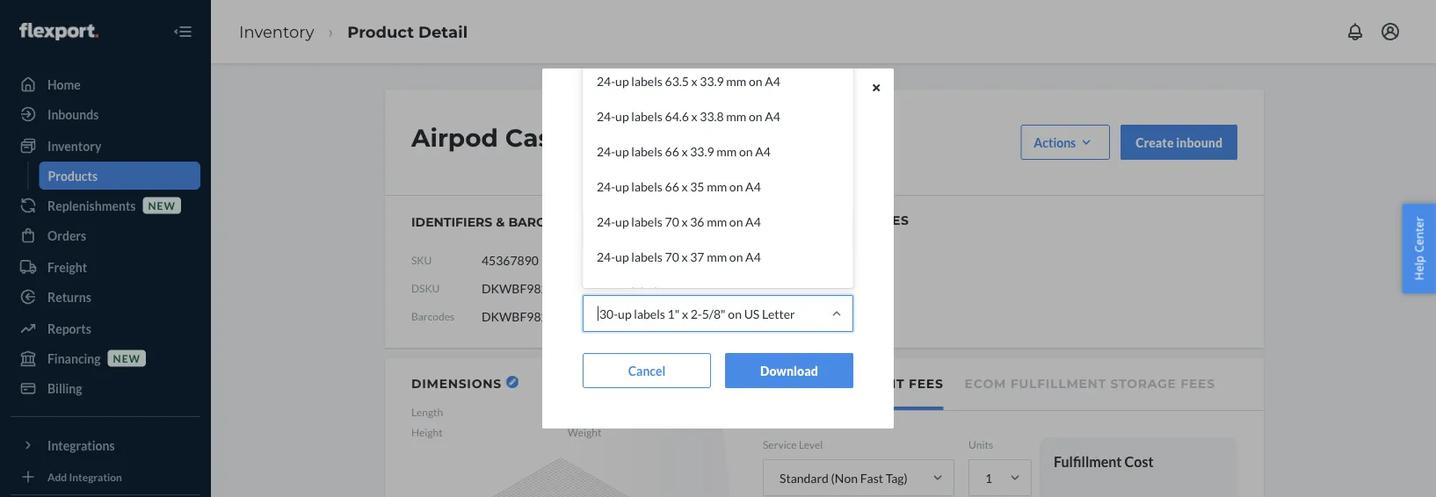 Task type: locate. For each thing, give the bounding box(es) containing it.
up
[[616, 73, 629, 88], [616, 109, 629, 124], [616, 144, 629, 159], [616, 179, 629, 194], [616, 214, 629, 229], [616, 249, 629, 264], [616, 284, 629, 299], [618, 306, 632, 321]]

3 24- from the top
[[597, 144, 616, 159]]

24- for 24-up labels 63.5 x 33.9 mm on a4
[[597, 73, 616, 88]]

labels down 24-up labels 66 x 35 mm on a4
[[632, 214, 663, 229]]

33.9 up 33.8
[[700, 73, 724, 88]]

x left 29.6 at the bottom of the page
[[692, 284, 698, 299]]

63.5 up 1"
[[665, 284, 689, 299]]

0 vertical spatial download
[[619, 115, 723, 138]]

up for 24-up labels 66 x 35 mm on a4
[[616, 179, 629, 194]]

on
[[749, 73, 763, 88], [749, 109, 763, 124], [739, 144, 753, 159], [730, 179, 743, 194], [730, 214, 743, 229], [730, 249, 743, 264], [749, 284, 763, 299], [728, 306, 742, 321]]

63.5
[[665, 73, 689, 88], [665, 284, 689, 299]]

cancel
[[628, 364, 666, 379]]

on for 24-up labels 70 x 37 mm on a4
[[730, 249, 743, 264]]

up up "30-"
[[616, 284, 629, 299]]

on up the us
[[749, 284, 763, 299]]

on left the us
[[728, 306, 742, 321]]

1 24- from the top
[[597, 73, 616, 88]]

mm for 24-up labels 70 x 36 mm on a4
[[707, 214, 727, 229]]

66 left 35
[[665, 179, 680, 194]]

x left 35
[[682, 179, 688, 194]]

dialog
[[543, 25, 894, 429]]

mm for 24-up labels 64.6 x 33.8 mm on a4
[[727, 109, 747, 124]]

2 24- from the top
[[597, 109, 616, 124]]

1 vertical spatial 66
[[665, 179, 680, 194]]

on right 37
[[730, 249, 743, 264]]

labels left 1"
[[634, 306, 666, 321]]

a4 for 24-up labels 70 x 36 mm on a4
[[746, 214, 761, 229]]

mm right 33.8
[[727, 109, 747, 124]]

30-
[[600, 306, 618, 321]]

mm for 24-up labels 70 x 37 mm on a4
[[707, 249, 727, 264]]

mm down 33.8
[[717, 144, 737, 159]]

labels for 24-up labels 70 x 37 mm on a4
[[632, 249, 663, 264]]

a4 up letter
[[765, 284, 781, 299]]

download inside button
[[761, 364, 819, 379]]

labels for 30-up labels 1" x 2-5/8" on us letter
[[634, 306, 666, 321]]

37
[[690, 249, 705, 264]]

mm right 37
[[707, 249, 727, 264]]

mm right 35
[[707, 179, 727, 194]]

a4 right 36
[[746, 214, 761, 229]]

labels up 24-up labels 70 x 36 mm on a4
[[632, 179, 663, 194]]

24- for 24-up labels 66 x 33.9 mm on a4
[[597, 144, 616, 159]]

6 24- from the top
[[597, 249, 616, 264]]

0 vertical spatial 63.5
[[665, 73, 689, 88]]

1 vertical spatial 63.5
[[665, 284, 689, 299]]

70 left 37
[[665, 249, 680, 264]]

x for 24-up labels 70 x 36 mm on a4
[[682, 214, 688, 229]]

labels right 27-
[[632, 284, 663, 299]]

on up barcode:
[[749, 73, 763, 88]]

2-
[[691, 306, 702, 321]]

27-up labels 63.5 x 29.6 mm on a4
[[597, 284, 781, 299]]

33.9
[[700, 73, 724, 88], [690, 144, 715, 159]]

a4 right 37
[[746, 249, 761, 264]]

up down 24-up labels 66 x 35 mm on a4
[[616, 214, 629, 229]]

a4 right 33.8
[[765, 109, 781, 124]]

70 for 37
[[665, 249, 680, 264]]

on for 24-up labels 66 x 35 mm on a4
[[730, 179, 743, 194]]

a4 down barcode:
[[756, 144, 771, 159]]

labels up the 24-up labels 64.6 x 33.8 mm on a4
[[632, 73, 663, 88]]

0 vertical spatial 70
[[665, 214, 680, 229]]

up for 30-up labels 1" x 2-5/8" on us letter
[[618, 306, 632, 321]]

mm for 24-up labels 66 x 35 mm on a4
[[707, 179, 727, 194]]

0 horizontal spatial download
[[619, 115, 723, 138]]

x left 36
[[682, 214, 688, 229]]

a4 up barcode:
[[765, 73, 781, 88]]

dkwbf982zfp
[[641, 143, 796, 167]]

a4 for 24-up labels 66 x 33.9 mm on a4
[[756, 144, 771, 159]]

1 70 from the top
[[665, 214, 680, 229]]

1 66 from the top
[[665, 144, 680, 159]]

on right 36
[[730, 214, 743, 229]]

24-up labels 70 x 36 mm on a4
[[597, 214, 761, 229]]

labels left "64.6"
[[632, 109, 663, 124]]

labels for 24-up labels 70 x 36 mm on a4
[[632, 214, 663, 229]]

a4
[[765, 73, 781, 88], [765, 109, 781, 124], [756, 144, 771, 159], [746, 179, 761, 194], [746, 214, 761, 229], [746, 249, 761, 264], [765, 284, 781, 299]]

1 horizontal spatial download
[[761, 364, 819, 379]]

x left 2-
[[682, 306, 688, 321]]

download up "24-up labels 66 x 33.9 mm on a4"
[[619, 115, 723, 138]]

24- for 24-up labels 64.6 x 33.8 mm on a4
[[597, 109, 616, 124]]

x
[[692, 73, 698, 88], [692, 109, 698, 124], [682, 144, 688, 159], [682, 179, 688, 194], [682, 214, 688, 229], [682, 249, 688, 264], [692, 284, 698, 299], [682, 306, 688, 321]]

mm right 36
[[707, 214, 727, 229]]

2 66 from the top
[[665, 179, 680, 194]]

up for 24-up labels 70 x 37 mm on a4
[[616, 249, 629, 264]]

5/8"
[[702, 306, 726, 321]]

70
[[665, 214, 680, 229], [665, 249, 680, 264]]

66 down "64.6"
[[665, 144, 680, 159]]

0 vertical spatial 33.9
[[700, 73, 724, 88]]

63.5 for 33.9
[[665, 73, 689, 88]]

labels
[[632, 73, 663, 88], [632, 109, 663, 124], [632, 144, 663, 159], [632, 179, 663, 194], [632, 214, 663, 229], [632, 249, 663, 264], [632, 284, 663, 299], [634, 306, 666, 321]]

x up the 24-up labels 64.6 x 33.8 mm on a4
[[692, 73, 698, 88]]

up up 27-
[[616, 249, 629, 264]]

up left "64.6"
[[616, 109, 629, 124]]

1 vertical spatial download
[[761, 364, 819, 379]]

labels for 24-up labels 66 x 35 mm on a4
[[632, 179, 663, 194]]

labels down 24-up labels 70 x 36 mm on a4
[[632, 249, 663, 264]]

1 vertical spatial 33.9
[[690, 144, 715, 159]]

up left 1"
[[618, 306, 632, 321]]

labels up 24-up labels 66 x 35 mm on a4
[[632, 144, 663, 159]]

up up 24-up labels 70 x 36 mm on a4
[[616, 179, 629, 194]]

on for 24-up labels 64.6 x 33.8 mm on a4
[[749, 109, 763, 124]]

2 63.5 from the top
[[665, 284, 689, 299]]

download inside download barcode: dkwbf982zfp
[[619, 115, 723, 138]]

help center
[[1412, 217, 1428, 281]]

on right 33.8
[[749, 109, 763, 124]]

70 for 36
[[665, 214, 680, 229]]

64.6
[[665, 109, 689, 124]]

24-up labels 66 x 35 mm on a4
[[597, 179, 761, 194]]

up up the 24-up labels 64.6 x 33.8 mm on a4
[[616, 73, 629, 88]]

mm for 24-up labels 63.5 x 33.9 mm on a4
[[727, 73, 747, 88]]

up for 24-up labels 64.6 x 33.8 mm on a4
[[616, 109, 629, 124]]

0 vertical spatial 66
[[665, 144, 680, 159]]

a4 for 24-up labels 63.5 x 33.9 mm on a4
[[765, 73, 781, 88]]

4 24- from the top
[[597, 179, 616, 194]]

dialog containing download barcode:
[[543, 25, 894, 429]]

mm right 29.6 at the bottom of the page
[[727, 284, 747, 299]]

70 left 36
[[665, 214, 680, 229]]

download for download barcode: dkwbf982zfp
[[619, 115, 723, 138]]

x right "64.6"
[[692, 109, 698, 124]]

24-up labels 70 x 37 mm on a4
[[597, 249, 761, 264]]

mm
[[727, 73, 747, 88], [727, 109, 747, 124], [717, 144, 737, 159], [707, 179, 727, 194], [707, 214, 727, 229], [707, 249, 727, 264], [727, 284, 747, 299]]

33.8
[[700, 109, 724, 124]]

24-up labels 63.5 x 33.9 mm on a4
[[597, 73, 781, 88]]

cancel button
[[583, 353, 711, 389]]

a4 down dkwbf982zfp
[[746, 179, 761, 194]]

1"
[[668, 306, 680, 321]]

mm for 24-up labels 66 x 33.9 mm on a4
[[717, 144, 737, 159]]

on down barcode:
[[739, 144, 753, 159]]

help
[[1412, 256, 1428, 281]]

1 vertical spatial 70
[[665, 249, 680, 264]]

help center button
[[1403, 204, 1437, 294]]

a4 for 24-up labels 70 x 37 mm on a4
[[746, 249, 761, 264]]

on for 30-up labels 1" x 2-5/8" on us letter
[[728, 306, 742, 321]]

33.9 up 35
[[690, 144, 715, 159]]

a4 for 24-up labels 66 x 35 mm on a4
[[746, 179, 761, 194]]

24-
[[597, 73, 616, 88], [597, 109, 616, 124], [597, 144, 616, 159], [597, 179, 616, 194], [597, 214, 616, 229], [597, 249, 616, 264]]

5 24- from the top
[[597, 214, 616, 229]]

63.5 up "64.6"
[[665, 73, 689, 88]]

2 70 from the top
[[665, 249, 680, 264]]

up up 24-up labels 66 x 35 mm on a4
[[616, 144, 629, 159]]

download for download
[[761, 364, 819, 379]]

x down the 24-up labels 64.6 x 33.8 mm on a4
[[682, 144, 688, 159]]

on down dkwbf982zfp
[[730, 179, 743, 194]]

None number field
[[583, 215, 854, 250]]

66
[[665, 144, 680, 159], [665, 179, 680, 194]]

mm up barcode:
[[727, 73, 747, 88]]

1 63.5 from the top
[[665, 73, 689, 88]]

download
[[619, 115, 723, 138], [761, 364, 819, 379]]

x left 37
[[682, 249, 688, 264]]

download down letter
[[761, 364, 819, 379]]

66 for 35
[[665, 179, 680, 194]]

on for 24-up labels 66 x 33.9 mm on a4
[[739, 144, 753, 159]]

labels for 24-up labels 66 x 33.9 mm on a4
[[632, 144, 663, 159]]



Task type: vqa. For each thing, say whether or not it's contained in the screenshot.
labels associated with 30-up labels 1" x 2-5/8" on US Letter
yes



Task type: describe. For each thing, give the bounding box(es) containing it.
29.6
[[700, 284, 724, 299]]

up for 27-up labels 63.5 x 29.6 mm on a4
[[616, 284, 629, 299]]

x for 27-up labels 63.5 x 29.6 mm on a4
[[692, 284, 698, 299]]

x for 24-up labels 66 x 35 mm on a4
[[682, 179, 688, 194]]

up for 24-up labels 70 x 36 mm on a4
[[616, 214, 629, 229]]

30-up labels 1" x 2-5/8" on us letter
[[600, 306, 796, 321]]

x for 24-up labels 66 x 33.9 mm on a4
[[682, 144, 688, 159]]

labels for 24-up labels 63.5 x 33.9 mm on a4
[[632, 73, 663, 88]]

24- for 24-up labels 70 x 36 mm on a4
[[597, 214, 616, 229]]

close image
[[873, 83, 880, 93]]

labels for 24-up labels 64.6 x 33.8 mm on a4
[[632, 109, 663, 124]]

letter
[[762, 306, 796, 321]]

a4 for 24-up labels 64.6 x 33.8 mm on a4
[[765, 109, 781, 124]]

63.5 for 29.6
[[665, 284, 689, 299]]

labels for 27-up labels 63.5 x 29.6 mm on a4
[[632, 284, 663, 299]]

24-up labels 64.6 x 33.8 mm on a4
[[597, 109, 781, 124]]

center
[[1412, 217, 1428, 253]]

download button
[[725, 353, 854, 389]]

up for 24-up labels 63.5 x 33.9 mm on a4
[[616, 73, 629, 88]]

35
[[690, 179, 705, 194]]

x for 24-up labels 63.5 x 33.9 mm on a4
[[692, 73, 698, 88]]

mm for 27-up labels 63.5 x 29.6 mm on a4
[[727, 284, 747, 299]]

us
[[744, 306, 760, 321]]

24- for 24-up labels 70 x 37 mm on a4
[[597, 249, 616, 264]]

on for 24-up labels 63.5 x 33.9 mm on a4
[[749, 73, 763, 88]]

24-up labels 66 x 33.9 mm on a4
[[597, 144, 771, 159]]

x for 24-up labels 70 x 37 mm on a4
[[682, 249, 688, 264]]

x for 24-up labels 64.6 x 33.8 mm on a4
[[692, 109, 698, 124]]

66 for 33.9
[[665, 144, 680, 159]]

27-
[[597, 284, 616, 299]]

up for 24-up labels 66 x 33.9 mm on a4
[[616, 144, 629, 159]]

33.9 for 63.5
[[700, 73, 724, 88]]

36
[[690, 214, 705, 229]]

download barcode: dkwbf982zfp
[[619, 115, 818, 167]]

a4 for 27-up labels 63.5 x 29.6 mm on a4
[[765, 284, 781, 299]]

x for 30-up labels 1" x 2-5/8" on us letter
[[682, 306, 688, 321]]

barcode:
[[728, 115, 818, 138]]

24- for 24-up labels 66 x 35 mm on a4
[[597, 179, 616, 194]]

on for 24-up labels 70 x 36 mm on a4
[[730, 214, 743, 229]]

33.9 for 66
[[690, 144, 715, 159]]

on for 27-up labels 63.5 x 29.6 mm on a4
[[749, 284, 763, 299]]



